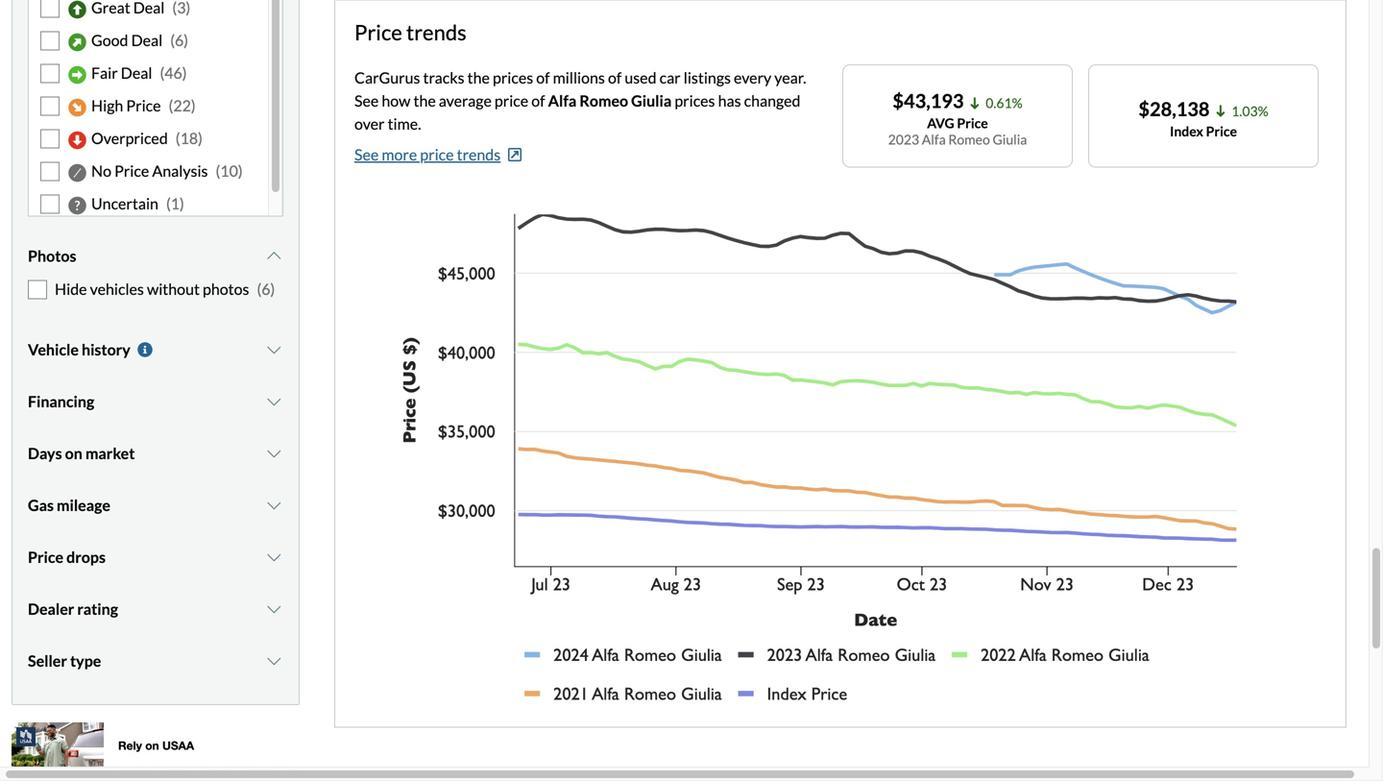 Task type: vqa. For each thing, say whether or not it's contained in the screenshot.


Task type: describe. For each thing, give the bounding box(es) containing it.
seller type button
[[28, 637, 283, 685]]

deal for fair deal
[[121, 64, 152, 82]]

gas mileage button
[[28, 481, 283, 529]]

price for no price analysis (10)
[[114, 161, 149, 180]]

avg
[[927, 115, 955, 131]]

price for avg price 2023 alfa romeo giulia
[[957, 115, 988, 131]]

overpriced (18)
[[91, 129, 203, 147]]

of left millions
[[536, 68, 550, 87]]

chevron down image inside vehicle history dropdown button
[[265, 342, 283, 357]]

car
[[660, 68, 681, 87]]

has
[[718, 91, 741, 110]]

analysis
[[152, 161, 208, 180]]

days on market
[[28, 444, 135, 463]]

used
[[625, 68, 657, 87]]

mileage
[[57, 496, 110, 514]]

index
[[1170, 123, 1204, 139]]

index price
[[1170, 123, 1237, 139]]

vehicle
[[28, 340, 79, 359]]

millions
[[553, 68, 605, 87]]

good
[[91, 31, 128, 50]]

see more price trends link
[[354, 143, 522, 166]]

financing
[[28, 392, 94, 411]]

chevron down image for type
[[265, 653, 283, 669]]

(18)
[[176, 129, 203, 147]]

long arrow down image for $28,138
[[1217, 104, 1225, 118]]

price for index price
[[1206, 123, 1237, 139]]

2023
[[888, 131, 919, 147]]

time.
[[388, 114, 421, 133]]

uncertain
[[91, 194, 158, 213]]

0 vertical spatial trends
[[406, 20, 467, 45]]

0 vertical spatial romeo
[[580, 91, 628, 110]]

how
[[382, 91, 411, 110]]

chevron down image for gas mileage
[[265, 498, 283, 513]]

overpriced
[[91, 129, 168, 147]]

(1)
[[166, 194, 184, 213]]

romeo inside avg price 2023 alfa romeo giulia
[[949, 131, 990, 147]]

rating
[[77, 599, 118, 618]]

days
[[28, 444, 62, 463]]

0.61%
[[986, 95, 1023, 111]]

price inside dropdown button
[[28, 548, 63, 566]]

without
[[147, 280, 200, 299]]

0 vertical spatial the
[[468, 68, 490, 87]]

photos
[[203, 280, 249, 299]]

cargurus tracks the prices of millions of used car listings every year. see how the average price of
[[354, 68, 807, 110]]

cargurus
[[354, 68, 420, 87]]

price trends
[[354, 20, 467, 45]]

gas mileage
[[28, 496, 110, 514]]

prices inside cargurus tracks the prices of millions of used car listings every year. see how the average price of
[[493, 68, 533, 87]]

over
[[354, 114, 385, 133]]

uncertain (1)
[[91, 194, 184, 213]]

0 vertical spatial alfa
[[548, 91, 577, 110]]

1.03%
[[1232, 103, 1269, 119]]

avg price 2023 alfa romeo giulia
[[888, 115, 1027, 147]]

alfa romeo giulia
[[548, 91, 672, 110]]

info circle image
[[135, 342, 154, 357]]

chevron down image for financing
[[265, 394, 283, 409]]

chevron down image for rating
[[265, 601, 283, 617]]

dealer rating
[[28, 599, 118, 618]]

fair deal (46)
[[91, 64, 187, 82]]



Task type: locate. For each thing, give the bounding box(es) containing it.
(10)
[[216, 161, 243, 180]]

0 horizontal spatial long arrow down image
[[971, 96, 979, 110]]

$28,138
[[1139, 97, 1210, 121]]

prices left millions
[[493, 68, 533, 87]]

hide
[[55, 280, 87, 299]]

long arrow down image up index price
[[1217, 104, 1225, 118]]

1 horizontal spatial (6)
[[257, 280, 275, 299]]

prices inside 'prices has changed over time.'
[[675, 91, 715, 110]]

1 horizontal spatial the
[[468, 68, 490, 87]]

trends left external link square icon
[[457, 145, 501, 164]]

1 horizontal spatial long arrow down image
[[1217, 104, 1225, 118]]

1 see from the top
[[354, 91, 379, 110]]

1 horizontal spatial prices
[[675, 91, 715, 110]]

chevron down image inside seller type dropdown button
[[265, 653, 283, 669]]

chevron down image
[[265, 249, 283, 264], [265, 394, 283, 409], [265, 446, 283, 461], [265, 498, 283, 513]]

romeo down the 0.61%
[[949, 131, 990, 147]]

0 vertical spatial price
[[495, 91, 529, 110]]

tracks
[[423, 68, 465, 87]]

changed
[[744, 91, 801, 110]]

price inside cargurus tracks the prices of millions of used car listings every year. see how the average price of
[[495, 91, 529, 110]]

0 horizontal spatial romeo
[[580, 91, 628, 110]]

1 horizontal spatial giulia
[[993, 131, 1027, 147]]

(6) up (46)
[[170, 31, 188, 50]]

1 vertical spatial alfa
[[922, 131, 946, 147]]

price left drops
[[28, 548, 63, 566]]

1 vertical spatial the
[[414, 91, 436, 110]]

vehicle history
[[28, 340, 130, 359]]

alfa
[[548, 91, 577, 110], [922, 131, 946, 147]]

trends up tracks
[[406, 20, 467, 45]]

chevron down image inside gas mileage dropdown button
[[265, 498, 283, 513]]

2 chevron down image from the top
[[265, 549, 283, 565]]

on
[[65, 444, 82, 463]]

price drops button
[[28, 533, 283, 581]]

(6)
[[170, 31, 188, 50], [257, 280, 275, 299]]

dealer rating button
[[28, 585, 283, 633]]

the
[[468, 68, 490, 87], [414, 91, 436, 110]]

the up average
[[468, 68, 490, 87]]

price right average
[[495, 91, 529, 110]]

prices down listings
[[675, 91, 715, 110]]

chevron down image inside price drops dropdown button
[[265, 549, 283, 565]]

deal up "fair deal (46)" at left
[[131, 31, 163, 50]]

alfa inside avg price 2023 alfa romeo giulia
[[922, 131, 946, 147]]

deal for good deal
[[131, 31, 163, 50]]

see inside cargurus tracks the prices of millions of used car listings every year. see how the average price of
[[354, 91, 379, 110]]

listings
[[684, 68, 731, 87]]

hide vehicles without photos (6)
[[55, 280, 275, 299]]

price
[[354, 20, 402, 45], [126, 96, 161, 115], [957, 115, 988, 131], [1206, 123, 1237, 139], [114, 161, 149, 180], [28, 548, 63, 566]]

every
[[734, 68, 772, 87]]

$43,193
[[893, 89, 964, 112]]

chevron down image for photos
[[265, 249, 283, 264]]

tab list
[[334, 0, 1347, 1]]

seller type
[[28, 651, 101, 670]]

seller
[[28, 651, 67, 670]]

giulia inside avg price 2023 alfa romeo giulia
[[993, 131, 1027, 147]]

gas
[[28, 496, 54, 514]]

chevron down image inside the days on market dropdown button
[[265, 446, 283, 461]]

vehicles
[[90, 280, 144, 299]]

alfa down millions
[[548, 91, 577, 110]]

days on market button
[[28, 429, 283, 477]]

deal
[[131, 31, 163, 50], [121, 64, 152, 82]]

price drops
[[28, 548, 106, 566]]

advertisement region
[[12, 722, 300, 781]]

price right "avg"
[[957, 115, 988, 131]]

1 vertical spatial price
[[420, 145, 454, 164]]

0 horizontal spatial price
[[420, 145, 454, 164]]

1 chevron down image from the top
[[265, 342, 283, 357]]

chevron down image inside dealer rating 'dropdown button'
[[265, 601, 283, 617]]

deal right fair
[[121, 64, 152, 82]]

type
[[70, 651, 101, 670]]

0 horizontal spatial the
[[414, 91, 436, 110]]

price for high price (22)
[[126, 96, 161, 115]]

romeo down millions
[[580, 91, 628, 110]]

3 chevron down image from the top
[[265, 446, 283, 461]]

of up "alfa romeo giulia"
[[608, 68, 622, 87]]

price inside avg price 2023 alfa romeo giulia
[[957, 115, 988, 131]]

3 chevron down image from the top
[[265, 601, 283, 617]]

see up over
[[354, 91, 379, 110]]

1 horizontal spatial alfa
[[922, 131, 946, 147]]

0 vertical spatial giulia
[[631, 91, 672, 110]]

no price analysis (10)
[[91, 161, 243, 180]]

price up cargurus on the top
[[354, 20, 402, 45]]

external link square image
[[508, 147, 522, 162]]

chevron down image for days on market
[[265, 446, 283, 461]]

0 vertical spatial prices
[[493, 68, 533, 87]]

1 vertical spatial prices
[[675, 91, 715, 110]]

of left "alfa romeo giulia"
[[531, 91, 545, 110]]

2 see from the top
[[354, 145, 379, 164]]

long arrow down image
[[971, 96, 979, 110], [1217, 104, 1225, 118]]

1 vertical spatial romeo
[[949, 131, 990, 147]]

long arrow down image left the 0.61%
[[971, 96, 979, 110]]

trends
[[406, 20, 467, 45], [457, 145, 501, 164]]

1 vertical spatial deal
[[121, 64, 152, 82]]

of
[[536, 68, 550, 87], [608, 68, 622, 87], [531, 91, 545, 110]]

year.
[[775, 68, 807, 87]]

see more price trends
[[354, 145, 501, 164]]

1 vertical spatial giulia
[[993, 131, 1027, 147]]

chevron down image
[[265, 342, 283, 357], [265, 549, 283, 565], [265, 601, 283, 617], [265, 653, 283, 669]]

history
[[82, 340, 130, 359]]

prices has changed over time.
[[354, 91, 801, 133]]

0 vertical spatial (6)
[[170, 31, 188, 50]]

dealer
[[28, 599, 74, 618]]

4 chevron down image from the top
[[265, 653, 283, 669]]

no
[[91, 161, 111, 180]]

price right the more
[[420, 145, 454, 164]]

see
[[354, 91, 379, 110], [354, 145, 379, 164]]

photos
[[28, 247, 76, 265]]

price
[[495, 91, 529, 110], [420, 145, 454, 164]]

giulia down the 0.61%
[[993, 131, 1027, 147]]

(46)
[[160, 64, 187, 82]]

fair
[[91, 64, 118, 82]]

price right no
[[114, 161, 149, 180]]

chevron down image for drops
[[265, 549, 283, 565]]

1 vertical spatial (6)
[[257, 280, 275, 299]]

2 chevron down image from the top
[[265, 394, 283, 409]]

alfa right 2023
[[922, 131, 946, 147]]

prices
[[493, 68, 533, 87], [675, 91, 715, 110]]

1 vertical spatial trends
[[457, 145, 501, 164]]

average
[[439, 91, 492, 110]]

giulia down used
[[631, 91, 672, 110]]

more
[[382, 145, 417, 164]]

0 horizontal spatial giulia
[[631, 91, 672, 110]]

0 horizontal spatial (6)
[[170, 31, 188, 50]]

1 horizontal spatial romeo
[[949, 131, 990, 147]]

chevron down image inside financing dropdown button
[[265, 394, 283, 409]]

vehicle history button
[[28, 326, 283, 374]]

high price (22)
[[91, 96, 196, 115]]

drops
[[66, 548, 106, 566]]

(22)
[[169, 96, 196, 115]]

1 vertical spatial see
[[354, 145, 379, 164]]

price down '1.03%'
[[1206, 123, 1237, 139]]

photos button
[[28, 232, 283, 280]]

(6) right photos
[[257, 280, 275, 299]]

0 horizontal spatial prices
[[493, 68, 533, 87]]

0 horizontal spatial alfa
[[548, 91, 577, 110]]

0 vertical spatial deal
[[131, 31, 163, 50]]

0 vertical spatial see
[[354, 91, 379, 110]]

financing button
[[28, 377, 283, 426]]

1 horizontal spatial price
[[495, 91, 529, 110]]

long arrow down image for $43,193
[[971, 96, 979, 110]]

see down over
[[354, 145, 379, 164]]

4 chevron down image from the top
[[265, 498, 283, 513]]

romeo
[[580, 91, 628, 110], [949, 131, 990, 147]]

price up overpriced (18)
[[126, 96, 161, 115]]

the right how
[[414, 91, 436, 110]]

1 chevron down image from the top
[[265, 249, 283, 264]]

high
[[91, 96, 123, 115]]

market
[[85, 444, 135, 463]]

giulia
[[631, 91, 672, 110], [993, 131, 1027, 147]]

chevron down image inside photos dropdown button
[[265, 249, 283, 264]]

good deal (6)
[[91, 31, 188, 50]]



